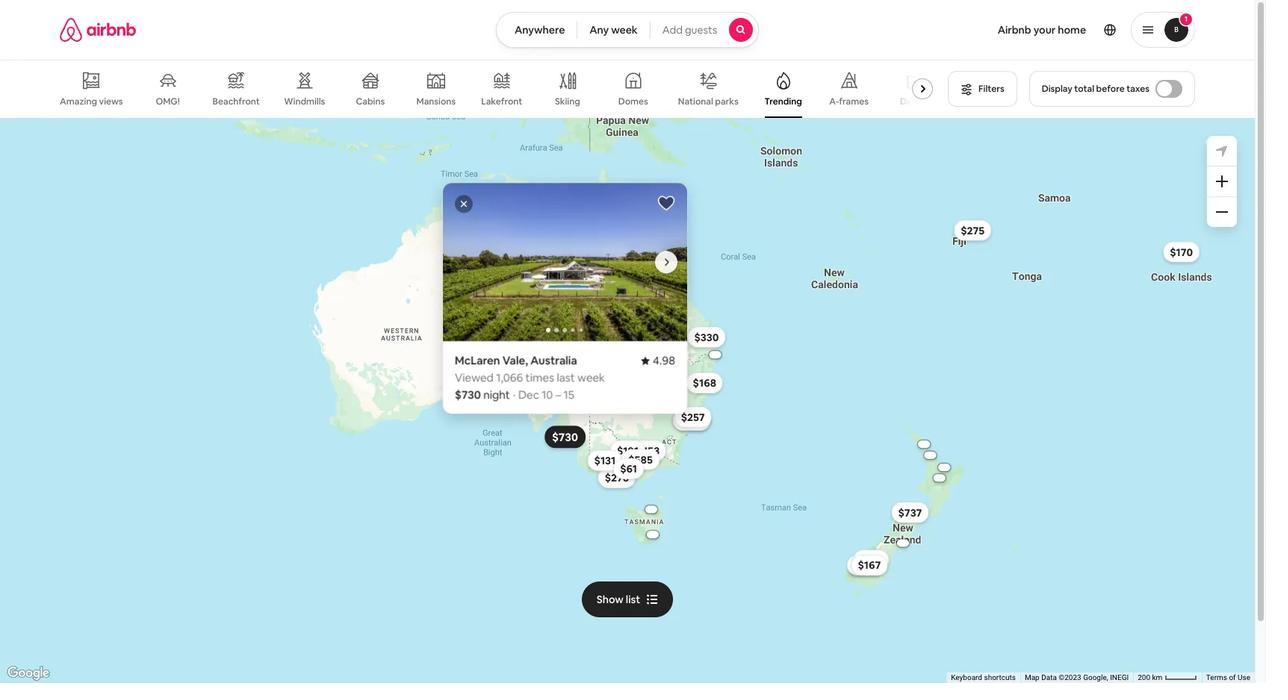 Task type: describe. For each thing, give the bounding box(es) containing it.
national
[[678, 95, 713, 107]]

$153
[[637, 444, 660, 458]]

$275 button
[[954, 220, 992, 241]]

15
[[564, 388, 574, 402]]

frames
[[839, 96, 869, 108]]

$360 button
[[648, 257, 686, 277]]

200 km button
[[1134, 673, 1202, 684]]

lakefront
[[481, 96, 522, 108]]

$276
[[605, 471, 629, 485]]

add
[[662, 23, 683, 37]]

a-frames
[[830, 96, 869, 108]]

$257 button
[[674, 407, 712, 428]]

$131 button
[[588, 450, 622, 471]]

$149 $360
[[624, 224, 679, 274]]

4.98
[[653, 353, 675, 367]]

$149 button
[[618, 220, 654, 241]]

$479
[[680, 414, 704, 427]]

mansions
[[417, 96, 456, 108]]

$175 button
[[853, 550, 889, 571]]

cabins
[[356, 96, 385, 108]]

$730 inside mclaren vale, australia viewed 1,066 times last week $730 night · dec 10 – 15
[[455, 388, 481, 402]]

$360
[[654, 260, 679, 274]]

200
[[1138, 674, 1151, 682]]

airbnb your home
[[998, 23, 1086, 37]]

close image
[[459, 199, 468, 208]]

$479 button
[[673, 410, 711, 431]]

views
[[99, 95, 123, 107]]

google,
[[1083, 674, 1108, 682]]

none search field containing anywhere
[[496, 12, 759, 48]]

taxes
[[1127, 83, 1150, 95]]

add to wishlist image
[[657, 194, 675, 212]]

$175
[[860, 554, 883, 567]]

your
[[1034, 23, 1056, 37]]

show list button
[[582, 582, 673, 618]]

$153 button
[[630, 440, 666, 461]]

$585
[[629, 453, 653, 466]]

week inside button
[[611, 23, 638, 37]]

zoom out image
[[1216, 206, 1228, 218]]

group containing amazing views
[[60, 60, 939, 118]]

200 km
[[1138, 674, 1165, 682]]

trending
[[765, 96, 802, 108]]

1 button
[[1131, 12, 1195, 48]]

a-
[[830, 96, 839, 108]]

map
[[1025, 674, 1040, 682]]

$61
[[620, 462, 637, 475]]

terms
[[1206, 674, 1227, 682]]

display total before taxes button
[[1029, 71, 1195, 107]]

list
[[626, 593, 640, 606]]

keyboard shortcuts
[[951, 674, 1016, 682]]

$553 button
[[673, 410, 710, 431]]

show list
[[597, 593, 640, 606]]

·
[[513, 388, 516, 402]]

$730 button
[[545, 426, 586, 448]]



Task type: vqa. For each thing, say whether or not it's contained in the screenshot.
'Show' within Show 665 homes link
no



Task type: locate. For each thing, give the bounding box(es) containing it.
$330 button
[[688, 327, 726, 348]]

dec
[[518, 388, 539, 402]]

10
[[542, 388, 553, 402]]

$168
[[693, 376, 716, 390]]

$350 button
[[847, 555, 885, 576]]

$730 down viewed
[[455, 388, 481, 402]]

week
[[611, 23, 638, 37], [578, 370, 605, 385]]

data
[[1042, 674, 1057, 682]]

$553
[[680, 413, 704, 427]]

airbnb your home link
[[989, 14, 1095, 46]]

beachfront
[[213, 96, 260, 108]]

mclaren vale, australia viewed 1,066 times last week $730 night · dec 10 – 15
[[455, 353, 605, 402]]

add guests button
[[650, 12, 759, 48]]

$730 inside button
[[552, 430, 578, 444]]

$276 button
[[598, 467, 636, 488]]

last
[[557, 370, 575, 385]]

any week
[[590, 23, 638, 37]]

design
[[900, 96, 930, 108]]

anywhere button
[[496, 12, 578, 48]]

mclaren
[[455, 353, 500, 367]]

$257
[[681, 410, 705, 424]]

group inside google map
showing 161 stays. including 2 saved stays. region
[[443, 183, 687, 341]]

1 vertical spatial group
[[443, 183, 687, 341]]

$191
[[617, 444, 639, 457]]

4.98 out of 5 average rating image
[[641, 353, 675, 367]]

australia
[[531, 353, 577, 367]]

domes
[[618, 96, 648, 108]]

display total before taxes
[[1042, 83, 1150, 95]]

$61 button
[[613, 458, 644, 479]]

vale,
[[503, 353, 528, 367]]

$131
[[594, 454, 616, 467]]

week right any
[[611, 23, 638, 37]]

week inside mclaren vale, australia viewed 1,066 times last week $730 night · dec 10 – 15
[[578, 370, 605, 385]]

$737 button
[[892, 502, 929, 523]]

0 horizontal spatial week
[[578, 370, 605, 385]]

profile element
[[777, 0, 1195, 60]]

any week button
[[577, 12, 651, 48]]

km
[[1152, 674, 1163, 682]]

1 vertical spatial $730
[[552, 430, 578, 444]]

0 horizontal spatial $730
[[455, 388, 481, 402]]

$350
[[854, 559, 878, 572]]

airbnb
[[998, 23, 1031, 37]]

–
[[556, 388, 561, 402]]

0 vertical spatial week
[[611, 23, 638, 37]]

$330
[[694, 330, 719, 344]]

national parks
[[678, 95, 739, 107]]

keyboard
[[951, 674, 982, 682]]

$275
[[961, 223, 985, 237]]

home
[[1058, 23, 1086, 37]]

keyboard shortcuts button
[[951, 673, 1016, 684]]

times
[[526, 370, 554, 385]]

night
[[483, 388, 510, 402]]

$730
[[455, 388, 481, 402], [552, 430, 578, 444]]

$170
[[1170, 245, 1193, 259]]

$191 button
[[610, 440, 646, 461]]

terms of use
[[1206, 674, 1251, 682]]

skiing
[[555, 96, 580, 108]]

omg!
[[156, 96, 180, 108]]

$730 down 15
[[552, 430, 578, 444]]

map data ©2023 google, inegi
[[1025, 674, 1129, 682]]

week right last
[[578, 370, 605, 385]]

1 horizontal spatial $730
[[552, 430, 578, 444]]

shortcuts
[[984, 674, 1016, 682]]

$170 button
[[1163, 241, 1200, 262]]

windmills
[[284, 96, 325, 108]]

©2023
[[1059, 674, 1082, 682]]

terms of use link
[[1206, 674, 1251, 682]]

of
[[1229, 674, 1236, 682]]

$168 button
[[686, 372, 723, 393]]

0 vertical spatial $730
[[455, 388, 481, 402]]

$131 $191
[[594, 444, 639, 467]]

any
[[590, 23, 609, 37]]

1 horizontal spatial week
[[611, 23, 638, 37]]

filters
[[979, 83, 1005, 95]]

show
[[597, 593, 624, 606]]

$737
[[898, 506, 922, 519]]

group
[[60, 60, 939, 118], [443, 183, 687, 341]]

viewed
[[455, 370, 494, 385]]

google image
[[4, 664, 53, 684]]

zoom in image
[[1216, 176, 1228, 188]]

before
[[1096, 83, 1125, 95]]

display
[[1042, 83, 1073, 95]]

parks
[[715, 95, 739, 107]]

inegi
[[1110, 674, 1129, 682]]

google map
showing 161 stays. including 2 saved stays. region
[[0, 118, 1255, 684]]

anywhere
[[515, 23, 565, 37]]

amazing views
[[60, 95, 123, 107]]

use
[[1238, 674, 1251, 682]]

None search field
[[496, 12, 759, 48]]

$585 button
[[622, 449, 660, 470]]

1 vertical spatial week
[[578, 370, 605, 385]]

amazing
[[60, 95, 97, 107]]

total
[[1075, 83, 1095, 95]]

0 vertical spatial group
[[60, 60, 939, 118]]

$149
[[624, 224, 648, 238]]

$167
[[858, 559, 881, 572]]



